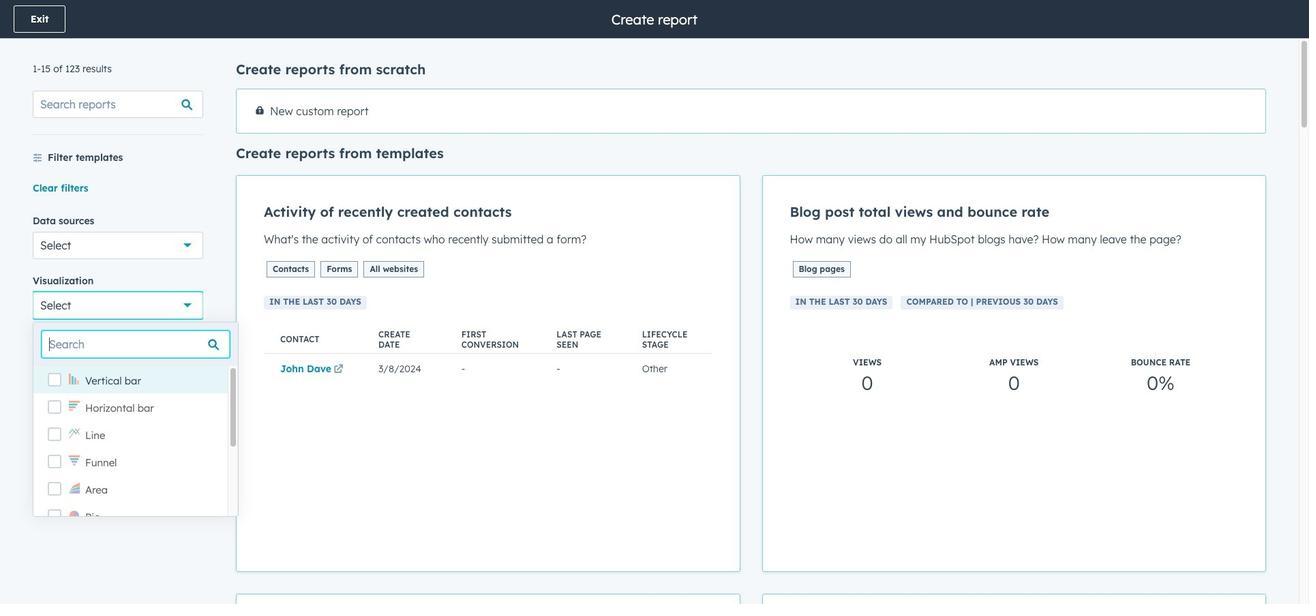Task type: vqa. For each thing, say whether or not it's contained in the screenshot.
bottommost 5
no



Task type: locate. For each thing, give the bounding box(es) containing it.
None checkbox
[[236, 594, 740, 604]]

Search search field
[[42, 331, 230, 358]]

list box
[[33, 366, 238, 530]]

link opens in a new window image
[[334, 365, 343, 375], [334, 365, 343, 375]]

None checkbox
[[236, 89, 1267, 134], [236, 175, 740, 572], [762, 175, 1267, 572], [762, 594, 1267, 604], [236, 89, 1267, 134], [236, 175, 740, 572], [762, 175, 1267, 572], [762, 594, 1267, 604]]



Task type: describe. For each thing, give the bounding box(es) containing it.
page section element
[[0, 0, 1310, 38]]

Search search field
[[33, 91, 203, 118]]



